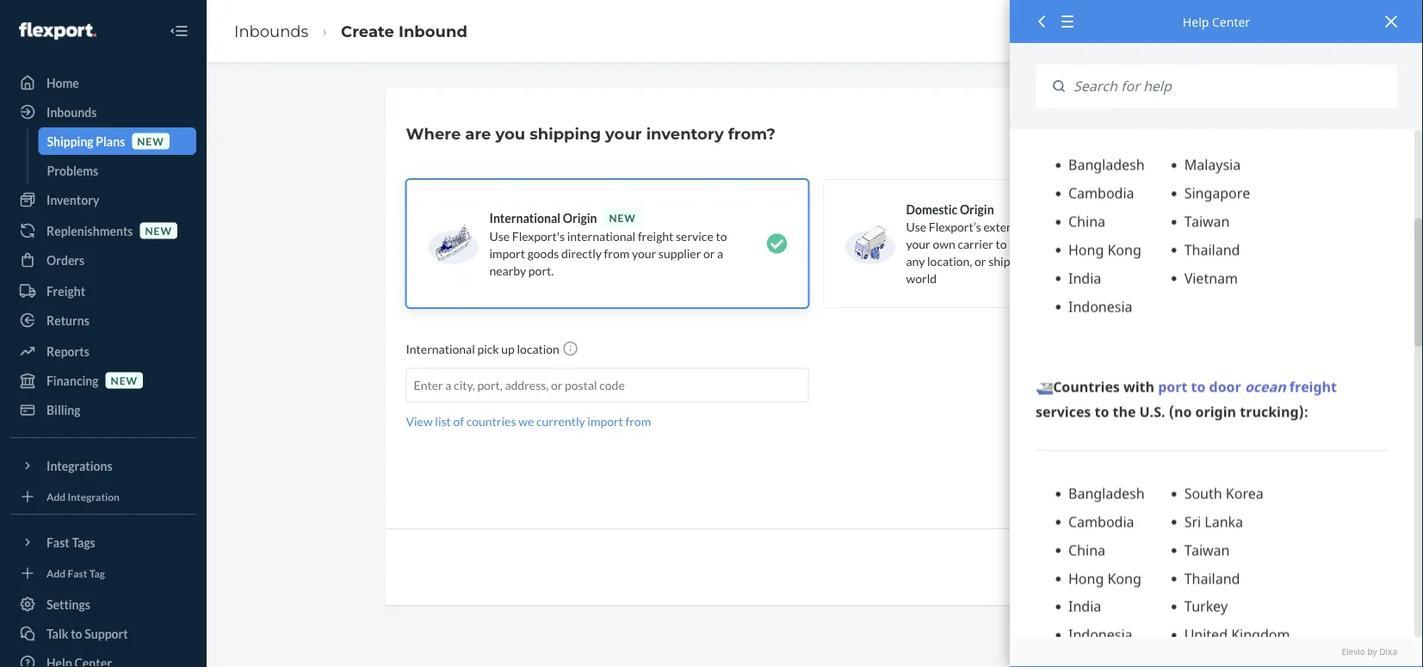 Task type: locate. For each thing, give the bounding box(es) containing it.
your
[[605, 124, 642, 143], [906, 236, 931, 251], [1055, 236, 1080, 251], [632, 246, 656, 261]]

a right supplier
[[717, 246, 724, 261]]

problems
[[47, 163, 98, 178]]

0 horizontal spatial international
[[406, 342, 475, 357]]

elevio by dixa
[[1342, 646, 1398, 658]]

your inside use flexport's international freight service to import goods directly from your supplier or a nearby port.
[[632, 246, 656, 261]]

0 vertical spatial international
[[490, 211, 561, 225]]

integrations button
[[10, 452, 196, 480]]

billing
[[47, 403, 81, 417]]

1 horizontal spatial international
[[490, 211, 561, 225]]

1 horizontal spatial origin
[[960, 202, 994, 217]]

or down carrier
[[975, 254, 986, 268]]

1 vertical spatial a
[[445, 378, 452, 393]]

network
[[1100, 219, 1145, 234]]

inventory
[[646, 124, 724, 143]]

to right service
[[716, 229, 727, 243]]

0 vertical spatial a
[[717, 246, 724, 261]]

in
[[1130, 254, 1140, 268]]

international
[[567, 229, 636, 243]]

elevio by dixa link
[[1036, 646, 1398, 659]]

new
[[137, 135, 164, 147], [609, 211, 636, 224], [145, 224, 172, 237], [111, 374, 138, 387]]

from up the on the top
[[1131, 236, 1157, 251]]

add
[[47, 490, 66, 503], [47, 567, 66, 580]]

import
[[490, 246, 525, 261], [588, 414, 623, 429]]

1 horizontal spatial inbounds
[[234, 21, 309, 40]]

reports
[[47, 344, 89, 359]]

to right talk
[[71, 626, 82, 641]]

a inside use flexport's international freight service to import goods directly from your supplier or a nearby port.
[[717, 246, 724, 261]]

freight link
[[10, 277, 196, 305]]

view list of countries we currently import from
[[406, 414, 651, 429]]

origin for international
[[563, 211, 597, 225]]

your down freight
[[632, 246, 656, 261]]

flexport's
[[512, 229, 565, 243]]

use inside use flexport's international freight service to import goods directly from your supplier or a nearby port.
[[490, 229, 510, 243]]

inventory
[[47, 192, 99, 207]]

2 horizontal spatial to
[[996, 236, 1007, 251]]

1 horizontal spatial use
[[906, 219, 927, 234]]

talk to support
[[47, 626, 128, 641]]

new down reports link
[[111, 374, 138, 387]]

location
[[517, 342, 560, 357]]

import inside button
[[588, 414, 623, 429]]

fast inside dropdown button
[[47, 535, 70, 550]]

check circle image
[[767, 233, 788, 254]]

use down the domestic
[[906, 219, 927, 234]]

0 vertical spatial import
[[490, 246, 525, 261]]

origin up international
[[563, 211, 597, 225]]

origin for domestic
[[960, 202, 994, 217]]

0 vertical spatial add
[[47, 490, 66, 503]]

new up international
[[609, 211, 636, 224]]

next
[[1171, 560, 1197, 575]]

1 vertical spatial add
[[47, 567, 66, 580]]

origin
[[960, 202, 994, 217], [563, 211, 597, 225]]

0 horizontal spatial a
[[445, 378, 452, 393]]

list
[[435, 414, 451, 429]]

1 vertical spatial international
[[406, 342, 475, 357]]

nearby
[[490, 263, 526, 278]]

to up ship
[[996, 236, 1007, 251]]

from inside use flexport's international freight service to import goods directly from your supplier or a nearby port.
[[604, 246, 630, 261]]

fast left tag
[[68, 567, 87, 580]]

inbounds inside breadcrumbs navigation
[[234, 21, 309, 40]]

fast left tags
[[47, 535, 70, 550]]

extensive
[[984, 219, 1034, 234]]

add left the integration
[[47, 490, 66, 503]]

0 vertical spatial fast
[[47, 535, 70, 550]]

add up settings
[[47, 567, 66, 580]]

integration
[[68, 490, 120, 503]]

1 horizontal spatial to
[[716, 229, 727, 243]]

returns
[[47, 313, 89, 328]]

international up enter
[[406, 342, 475, 357]]

or
[[1147, 219, 1159, 234], [704, 246, 715, 261], [975, 254, 986, 268], [551, 378, 563, 393]]

shipping
[[47, 134, 94, 149]]

1 horizontal spatial import
[[588, 414, 623, 429]]

breadcrumbs navigation
[[220, 6, 481, 56]]

international up flexport's
[[490, 211, 561, 225]]

add for add fast tag
[[47, 567, 66, 580]]

1 add from the top
[[47, 490, 66, 503]]

0 horizontal spatial to
[[71, 626, 82, 641]]

a left city,
[[445, 378, 452, 393]]

flexport's
[[929, 219, 981, 234]]

2 add from the top
[[47, 567, 66, 580]]

use up nearby
[[490, 229, 510, 243]]

enter a city, port, address, or postal code
[[414, 378, 625, 393]]

billing link
[[10, 396, 196, 424]]

add integration
[[47, 490, 120, 503]]

to inside use flexport's international freight service to import goods directly from your supplier or a nearby port.
[[716, 229, 727, 243]]

import for goods
[[490, 246, 525, 261]]

1 vertical spatial inbounds link
[[10, 98, 196, 126]]

port,
[[477, 378, 503, 393]]

0 vertical spatial inbounds
[[234, 21, 309, 40]]

any
[[906, 254, 925, 268]]

use
[[906, 219, 927, 234], [490, 229, 510, 243]]

from right parcel
[[1048, 254, 1073, 268]]

inbounds
[[234, 21, 309, 40], [47, 105, 97, 119]]

0 horizontal spatial origin
[[563, 211, 597, 225]]

0 vertical spatial inbounds link
[[234, 21, 309, 40]]

from down international
[[604, 246, 630, 261]]

your right the shipping
[[605, 124, 642, 143]]

inbounds link
[[234, 21, 309, 40], [10, 98, 196, 126]]

parcel
[[1013, 254, 1045, 268]]

enter
[[414, 378, 443, 393]]

settings
[[47, 597, 90, 612]]

1 vertical spatial import
[[588, 414, 623, 429]]

import inside use flexport's international freight service to import goods directly from your supplier or a nearby port.
[[490, 246, 525, 261]]

fast
[[47, 535, 70, 550], [68, 567, 87, 580]]

import up nearby
[[490, 246, 525, 261]]

1 horizontal spatial inbounds link
[[234, 21, 309, 40]]

or down service
[[704, 246, 715, 261]]

or inside use flexport's international freight service to import goods directly from your supplier or a nearby port.
[[704, 246, 715, 261]]

new for financing
[[111, 374, 138, 387]]

origin up flexport's
[[960, 202, 994, 217]]

city,
[[454, 378, 475, 393]]

create inbound
[[341, 21, 468, 40]]

import down the code
[[588, 414, 623, 429]]

new up orders link
[[145, 224, 172, 237]]

new right 'plans'
[[137, 135, 164, 147]]

directly
[[561, 246, 602, 261]]

own
[[933, 236, 956, 251]]

currently
[[536, 414, 585, 429]]

new for replenishments
[[145, 224, 172, 237]]

0 horizontal spatial use
[[490, 229, 510, 243]]

1 vertical spatial inbounds
[[47, 105, 97, 119]]

freight
[[47, 284, 85, 298]]

0 horizontal spatial import
[[490, 246, 525, 261]]

origin inside domestic origin use flexport's extensive us trucking network or your own carrier to inbound your products from any location, or ship parcel from anywhere in the world
[[960, 202, 994, 217]]

from?
[[728, 124, 776, 143]]

international for international pick up location
[[406, 342, 475, 357]]

from right currently
[[626, 414, 651, 429]]

1 horizontal spatial a
[[717, 246, 724, 261]]

from
[[1131, 236, 1157, 251], [604, 246, 630, 261], [1048, 254, 1073, 268], [626, 414, 651, 429]]



Task type: vqa. For each thing, say whether or not it's contained in the screenshot.
Enter
yes



Task type: describe. For each thing, give the bounding box(es) containing it.
tag
[[89, 567, 105, 580]]

from inside button
[[626, 414, 651, 429]]

add fast tag link
[[10, 563, 196, 584]]

home
[[47, 75, 79, 90]]

home link
[[10, 69, 196, 96]]

trucking
[[1054, 219, 1098, 234]]

elevio
[[1342, 646, 1366, 658]]

add integration link
[[10, 487, 196, 507]]

address,
[[505, 378, 549, 393]]

new for international origin
[[609, 211, 636, 224]]

international for international origin
[[490, 211, 561, 225]]

inbound
[[1010, 236, 1053, 251]]

where
[[406, 124, 461, 143]]

plans
[[96, 134, 125, 149]]

help center
[[1183, 13, 1251, 30]]

ship
[[989, 254, 1010, 268]]

inventory link
[[10, 186, 196, 214]]

port.
[[529, 263, 554, 278]]

postal
[[565, 378, 597, 393]]

pick
[[477, 342, 499, 357]]

fast tags
[[47, 535, 95, 550]]

or right network
[[1147, 219, 1159, 234]]

integrations
[[47, 459, 112, 473]]

add fast tag
[[47, 567, 105, 580]]

you
[[496, 124, 525, 143]]

new for shipping plans
[[137, 135, 164, 147]]

us
[[1036, 219, 1052, 234]]

up
[[501, 342, 515, 357]]

tags
[[72, 535, 95, 550]]

where are you shipping your inventory from?
[[406, 124, 776, 143]]

0 horizontal spatial inbounds link
[[10, 98, 196, 126]]

code
[[600, 378, 625, 393]]

domestic
[[906, 202, 958, 217]]

the
[[1142, 254, 1160, 268]]

we
[[519, 414, 534, 429]]

financing
[[47, 373, 99, 388]]

international origin
[[490, 211, 597, 225]]

view
[[406, 414, 433, 429]]

import for from
[[588, 414, 623, 429]]

center
[[1213, 13, 1251, 30]]

international pick up location
[[406, 342, 562, 357]]

use flexport's international freight service to import goods directly from your supplier or a nearby port.
[[490, 229, 727, 278]]

products
[[1082, 236, 1129, 251]]

shipping
[[530, 124, 601, 143]]

talk
[[47, 626, 68, 641]]

reports link
[[10, 338, 196, 365]]

support
[[85, 626, 128, 641]]

to inside domestic origin use flexport's extensive us trucking network or your own carrier to inbound your products from any location, or ship parcel from anywhere in the world
[[996, 236, 1007, 251]]

1 vertical spatial fast
[[68, 567, 87, 580]]

or left postal
[[551, 378, 563, 393]]

are
[[465, 124, 491, 143]]

close navigation image
[[169, 21, 189, 41]]

orders link
[[10, 246, 196, 274]]

goods
[[528, 246, 559, 261]]

inbounds link inside breadcrumbs navigation
[[234, 21, 309, 40]]

inbound
[[399, 21, 468, 40]]

freight
[[638, 229, 674, 243]]

shipping plans
[[47, 134, 125, 149]]

next button
[[1156, 550, 1212, 585]]

talk to support button
[[10, 620, 196, 648]]

create
[[341, 21, 394, 40]]

flexport logo image
[[19, 22, 96, 40]]

service
[[676, 229, 714, 243]]

carrier
[[958, 236, 994, 251]]

dixa
[[1380, 646, 1398, 658]]

view list of countries we currently import from button
[[406, 413, 651, 430]]

replenishments
[[47, 223, 133, 238]]

to inside button
[[71, 626, 82, 641]]

your up any
[[906, 236, 931, 251]]

use inside domestic origin use flexport's extensive us trucking network or your own carrier to inbound your products from any location, or ship parcel from anywhere in the world
[[906, 219, 927, 234]]

anywhere
[[1076, 254, 1128, 268]]

fast tags button
[[10, 529, 196, 556]]

by
[[1368, 646, 1378, 658]]

orders
[[47, 253, 85, 267]]

0 horizontal spatial inbounds
[[47, 105, 97, 119]]

problems link
[[38, 157, 196, 184]]

your down the trucking on the top of page
[[1055, 236, 1080, 251]]

help
[[1183, 13, 1209, 30]]

add for add integration
[[47, 490, 66, 503]]

countries
[[467, 414, 516, 429]]

supplier
[[659, 246, 701, 261]]

Search search field
[[1065, 65, 1398, 108]]

settings link
[[10, 591, 196, 618]]

returns link
[[10, 307, 196, 334]]

location,
[[927, 254, 973, 268]]

world
[[906, 271, 937, 285]]

create inbound link
[[341, 21, 468, 40]]



